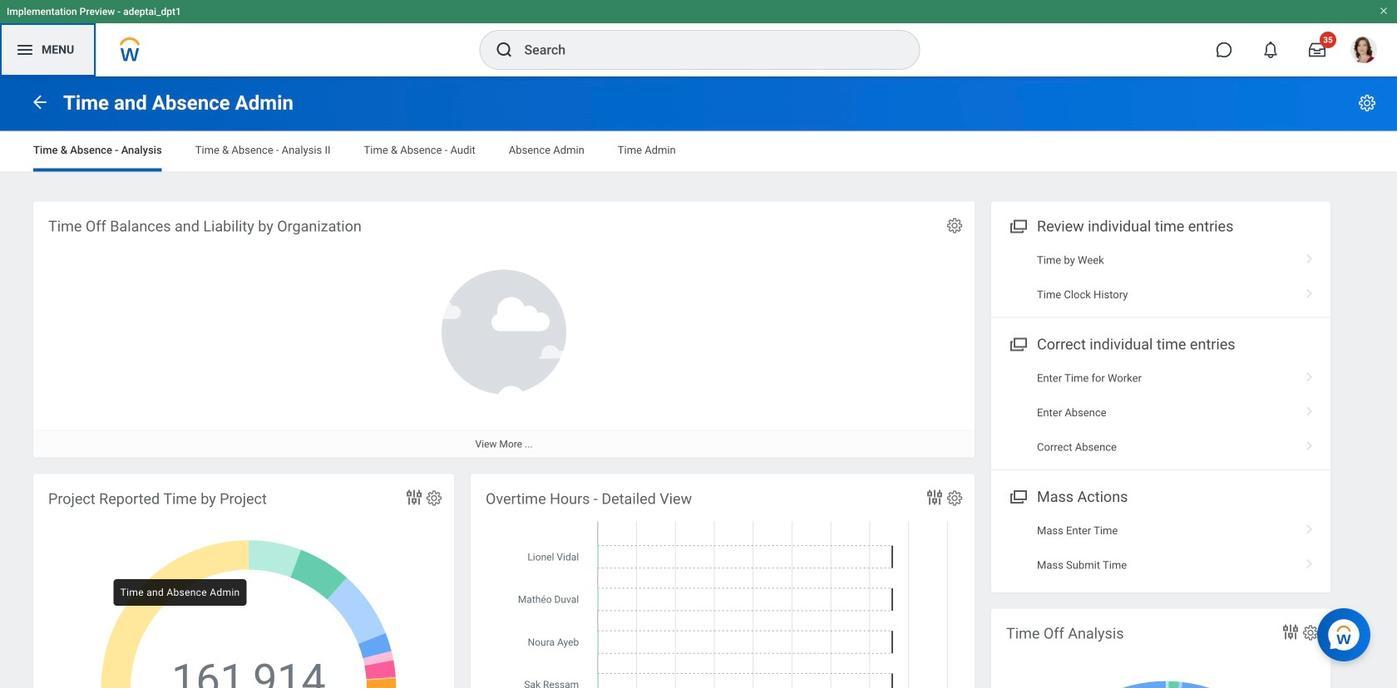 Task type: vqa. For each thing, say whether or not it's contained in the screenshot.
Attend Social Talent Conference
no



Task type: describe. For each thing, give the bounding box(es) containing it.
menu group image for second list from the bottom of the page
[[1007, 332, 1029, 355]]

menu group image for 1st list
[[1007, 214, 1029, 237]]

2 chevron right image from the top
[[1300, 519, 1321, 536]]

configure time off balances and liability by organization image
[[946, 217, 964, 235]]

configure and view chart data image
[[925, 488, 945, 508]]

configure overtime hours - detailed view image
[[946, 490, 964, 508]]

configure and view chart data image for project reported time by project element in the left bottom of the page
[[404, 488, 424, 508]]

previous page image
[[30, 92, 50, 112]]

project reported time by project element
[[33, 475, 454, 689]]

1 chevron right image from the top
[[1300, 248, 1321, 265]]

close environment banner image
[[1380, 6, 1390, 16]]

2 chevron right image from the top
[[1300, 283, 1321, 300]]

configure and view chart data image for time off analysis element
[[1281, 623, 1301, 643]]

3 chevron right image from the top
[[1300, 367, 1321, 383]]

5 chevron right image from the top
[[1300, 554, 1321, 570]]

configure this page image
[[1358, 93, 1378, 113]]



Task type: locate. For each thing, give the bounding box(es) containing it.
time off analysis element
[[992, 609, 1331, 689]]

list
[[992, 243, 1331, 312], [992, 362, 1331, 465], [992, 514, 1331, 583]]

search image
[[495, 40, 515, 60]]

0 vertical spatial configure and view chart data image
[[404, 488, 424, 508]]

2 menu group image from the top
[[1007, 332, 1029, 355]]

0 horizontal spatial configure and view chart data image
[[404, 488, 424, 508]]

3 list from the top
[[992, 514, 1331, 583]]

1 vertical spatial configure and view chart data image
[[1281, 623, 1301, 643]]

configure and view chart data image inside time off analysis element
[[1281, 623, 1301, 643]]

1 horizontal spatial configure and view chart data image
[[1281, 623, 1301, 643]]

main content
[[0, 77, 1398, 689]]

4 chevron right image from the top
[[1300, 435, 1321, 452]]

2 vertical spatial list
[[992, 514, 1331, 583]]

1 chevron right image from the top
[[1300, 401, 1321, 418]]

tab list
[[17, 132, 1381, 172]]

overtime hours - detailed view element
[[471, 475, 975, 689]]

menu group image
[[1007, 214, 1029, 237], [1007, 332, 1029, 355]]

0 vertical spatial chevron right image
[[1300, 401, 1321, 418]]

chevron right image
[[1300, 401, 1321, 418], [1300, 519, 1321, 536]]

0 vertical spatial list
[[992, 243, 1331, 312]]

time off balances and liability by organization element
[[33, 202, 975, 458]]

menu group image
[[1007, 485, 1029, 507]]

2 list from the top
[[992, 362, 1331, 465]]

0 vertical spatial menu group image
[[1007, 214, 1029, 237]]

1 list from the top
[[992, 243, 1331, 312]]

configure and view chart data image
[[404, 488, 424, 508], [1281, 623, 1301, 643]]

chevron right image
[[1300, 248, 1321, 265], [1300, 283, 1321, 300], [1300, 367, 1321, 383], [1300, 435, 1321, 452], [1300, 554, 1321, 570]]

profile logan mcneil image
[[1351, 37, 1378, 67]]

1 menu group image from the top
[[1007, 214, 1029, 237]]

1 vertical spatial menu group image
[[1007, 332, 1029, 355]]

1 vertical spatial chevron right image
[[1300, 519, 1321, 536]]

justify image
[[15, 40, 35, 60]]

configure and view chart data image inside project reported time by project element
[[404, 488, 424, 508]]

notifications large image
[[1263, 42, 1280, 58]]

Search Workday  search field
[[525, 32, 886, 68]]

configure time off analysis image
[[1302, 624, 1320, 643]]

inbox large image
[[1310, 42, 1326, 58]]

1 vertical spatial list
[[992, 362, 1331, 465]]

banner
[[0, 0, 1398, 77]]



